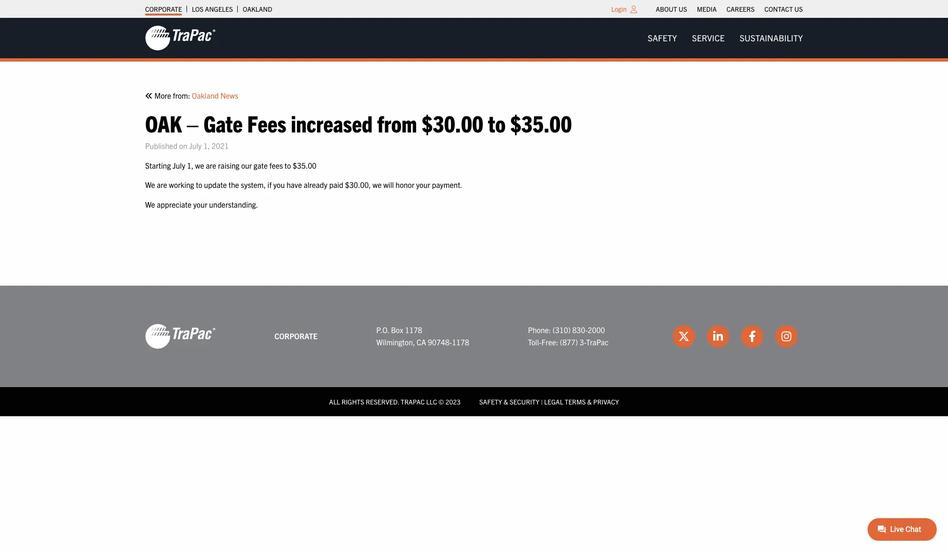 Task type: describe. For each thing, give the bounding box(es) containing it.
update
[[204, 180, 227, 190]]

los angeles
[[192, 5, 233, 13]]

830-
[[573, 325, 588, 335]]

0 horizontal spatial $35.00
[[293, 161, 317, 170]]

news
[[221, 91, 238, 100]]

oakland link
[[243, 2, 272, 16]]

0 horizontal spatial 1,
[[187, 161, 194, 170]]

login
[[612, 5, 627, 13]]

90748-
[[428, 337, 452, 347]]

legal
[[544, 398, 564, 406]]

more
[[154, 91, 171, 100]]

safety for safety
[[648, 32, 677, 43]]

0 vertical spatial corporate
[[145, 5, 182, 13]]

about us link
[[656, 2, 687, 16]]

oak – gate fees increased from $30.00 to $35.00 published on july 1, 2021
[[145, 108, 572, 151]]

contact
[[765, 5, 793, 13]]

p.o. box 1178 wilmington, ca 90748-1178
[[377, 325, 469, 347]]

2023
[[446, 398, 461, 406]]

3-
[[580, 337, 586, 347]]

understanding.
[[209, 200, 258, 209]]

more from: oakland news
[[153, 91, 238, 100]]

p.o.
[[377, 325, 389, 335]]

increased
[[291, 108, 373, 137]]

on
[[179, 141, 187, 151]]

1 corporate image from the top
[[145, 25, 216, 51]]

login link
[[612, 5, 627, 13]]

|
[[541, 398, 543, 406]]

2021
[[212, 141, 229, 151]]

free:
[[542, 337, 558, 347]]

menu bar containing safety
[[641, 29, 811, 48]]

$30.00,
[[345, 180, 371, 190]]

phone: (310) 830-2000 toll-free: (877) 3-trapac
[[528, 325, 609, 347]]

us for about us
[[679, 5, 687, 13]]

angeles
[[205, 5, 233, 13]]

from
[[377, 108, 417, 137]]

ca
[[417, 337, 426, 347]]

0 horizontal spatial your
[[193, 200, 207, 209]]

about
[[656, 5, 677, 13]]

2000
[[588, 325, 605, 335]]

(877)
[[560, 337, 578, 347]]

0 vertical spatial your
[[416, 180, 430, 190]]

oakland inside oak – gate fees increased from $30.00 to $35.00 article
[[192, 91, 219, 100]]

honor
[[396, 180, 415, 190]]

safety for safety & security | legal terms & privacy
[[480, 398, 502, 406]]

if
[[268, 180, 272, 190]]

appreciate
[[157, 200, 192, 209]]

terms
[[565, 398, 586, 406]]

we are working to update the system, if you have already paid $30.00, we will honor your payment.
[[145, 180, 463, 190]]

you
[[273, 180, 285, 190]]

1 horizontal spatial oakland
[[243, 5, 272, 13]]

payment.
[[432, 180, 463, 190]]

wilmington,
[[377, 337, 415, 347]]

raising
[[218, 161, 240, 170]]

us for contact us
[[795, 5, 803, 13]]

paid
[[329, 180, 343, 190]]

the
[[229, 180, 239, 190]]

we appreciate your understanding.
[[145, 200, 258, 209]]

july inside oak – gate fees increased from $30.00 to $35.00 published on july 1, 2021
[[189, 141, 202, 151]]

menu bar containing about us
[[651, 2, 808, 16]]

1, inside oak – gate fees increased from $30.00 to $35.00 published on july 1, 2021
[[203, 141, 210, 151]]

light image
[[631, 6, 637, 13]]



Task type: locate. For each thing, give the bounding box(es) containing it.
1 horizontal spatial 1178
[[452, 337, 469, 347]]

to right the $30.00
[[488, 108, 506, 137]]

safety link
[[641, 29, 685, 48]]

contact us
[[765, 5, 803, 13]]

1 vertical spatial your
[[193, 200, 207, 209]]

2 us from the left
[[795, 5, 803, 13]]

1 horizontal spatial $35.00
[[510, 108, 572, 137]]

system,
[[241, 180, 266, 190]]

1 vertical spatial we
[[373, 180, 382, 190]]

2 vertical spatial to
[[196, 180, 202, 190]]

1 horizontal spatial are
[[206, 161, 216, 170]]

your
[[416, 180, 430, 190], [193, 200, 207, 209]]

your down update
[[193, 200, 207, 209]]

already
[[304, 180, 328, 190]]

1 horizontal spatial your
[[416, 180, 430, 190]]

1 vertical spatial $35.00
[[293, 161, 317, 170]]

& right terms
[[588, 398, 592, 406]]

sustainability
[[740, 32, 803, 43]]

solid image
[[145, 92, 153, 100]]

1 vertical spatial oakland
[[192, 91, 219, 100]]

reserved.
[[366, 398, 399, 406]]

1,
[[203, 141, 210, 151], [187, 161, 194, 170]]

0 vertical spatial we
[[145, 180, 155, 190]]

we
[[145, 180, 155, 190], [145, 200, 155, 209]]

$30.00
[[422, 108, 484, 137]]

0 vertical spatial are
[[206, 161, 216, 170]]

2 corporate image from the top
[[145, 323, 216, 350]]

(310)
[[553, 325, 571, 335]]

los
[[192, 5, 204, 13]]

fees
[[270, 161, 283, 170]]

0 horizontal spatial oakland
[[192, 91, 219, 100]]

1, left 2021
[[203, 141, 210, 151]]

oak – gate fees increased from $30.00 to $35.00 article
[[145, 90, 803, 250]]

1 vertical spatial corporate
[[275, 331, 318, 341]]

0 vertical spatial menu bar
[[651, 2, 808, 16]]

rights
[[342, 398, 364, 406]]

gate
[[204, 108, 243, 137]]

we down starting
[[145, 180, 155, 190]]

privacy
[[594, 398, 619, 406]]

–
[[186, 108, 199, 137]]

box
[[391, 325, 403, 335]]

1 vertical spatial we
[[145, 200, 155, 209]]

1 horizontal spatial corporate
[[275, 331, 318, 341]]

2 horizontal spatial to
[[488, 108, 506, 137]]

all rights reserved. trapac llc © 2023
[[329, 398, 461, 406]]

we left appreciate
[[145, 200, 155, 209]]

los angeles link
[[192, 2, 233, 16]]

media link
[[697, 2, 717, 16]]

toll-
[[528, 337, 542, 347]]

0 vertical spatial safety
[[648, 32, 677, 43]]

careers link
[[727, 2, 755, 16]]

safety
[[648, 32, 677, 43], [480, 398, 502, 406]]

sustainability link
[[733, 29, 811, 48]]

0 horizontal spatial us
[[679, 5, 687, 13]]

1 vertical spatial are
[[157, 180, 167, 190]]

july up working in the left top of the page
[[173, 161, 185, 170]]

we for we are working to update the system, if you have already paid $30.00, we will honor your payment.
[[145, 180, 155, 190]]

july right 'on'
[[189, 141, 202, 151]]

1 us from the left
[[679, 5, 687, 13]]

0 vertical spatial oakland
[[243, 5, 272, 13]]

service link
[[685, 29, 733, 48]]

0 vertical spatial $35.00
[[510, 108, 572, 137]]

1 & from the left
[[504, 398, 508, 406]]

0 vertical spatial 1,
[[203, 141, 210, 151]]

are left raising
[[206, 161, 216, 170]]

0 horizontal spatial july
[[173, 161, 185, 170]]

phone:
[[528, 325, 551, 335]]

starting
[[145, 161, 171, 170]]

service
[[692, 32, 725, 43]]

0 vertical spatial 1178
[[405, 325, 422, 335]]

our
[[241, 161, 252, 170]]

1 horizontal spatial to
[[285, 161, 291, 170]]

1178 right "ca"
[[452, 337, 469, 347]]

1 horizontal spatial july
[[189, 141, 202, 151]]

oakland right angeles
[[243, 5, 272, 13]]

are
[[206, 161, 216, 170], [157, 180, 167, 190]]

trapac
[[586, 337, 609, 347]]

1 vertical spatial to
[[285, 161, 291, 170]]

oakland right from:
[[192, 91, 219, 100]]

footer
[[0, 286, 949, 417]]

0 vertical spatial to
[[488, 108, 506, 137]]

& left 'security'
[[504, 398, 508, 406]]

we up update
[[195, 161, 204, 170]]

us
[[679, 5, 687, 13], [795, 5, 803, 13]]

0 vertical spatial we
[[195, 161, 204, 170]]

corporate
[[145, 5, 182, 13], [275, 331, 318, 341]]

0 horizontal spatial safety
[[480, 398, 502, 406]]

starting july 1, we are raising our gate fees to $35.00
[[145, 161, 317, 170]]

0 horizontal spatial to
[[196, 180, 202, 190]]

us right contact
[[795, 5, 803, 13]]

&
[[504, 398, 508, 406], [588, 398, 592, 406]]

security
[[510, 398, 540, 406]]

to left update
[[196, 180, 202, 190]]

oakland news link
[[192, 90, 238, 102]]

working
[[169, 180, 194, 190]]

1 vertical spatial july
[[173, 161, 185, 170]]

1 vertical spatial menu bar
[[641, 29, 811, 48]]

1 horizontal spatial us
[[795, 5, 803, 13]]

1 we from the top
[[145, 180, 155, 190]]

careers
[[727, 5, 755, 13]]

about us
[[656, 5, 687, 13]]

us right 'about'
[[679, 5, 687, 13]]

1 vertical spatial 1,
[[187, 161, 194, 170]]

safety & security | legal terms & privacy
[[480, 398, 619, 406]]

your right honor
[[416, 180, 430, 190]]

corporate link
[[145, 2, 182, 16]]

1 horizontal spatial 1,
[[203, 141, 210, 151]]

contact us link
[[765, 2, 803, 16]]

1 vertical spatial 1178
[[452, 337, 469, 347]]

safety down 'about'
[[648, 32, 677, 43]]

fees
[[247, 108, 286, 137]]

menu bar
[[651, 2, 808, 16], [641, 29, 811, 48]]

$35.00 inside oak – gate fees increased from $30.00 to $35.00 published on july 1, 2021
[[510, 108, 572, 137]]

have
[[287, 180, 302, 190]]

1 vertical spatial corporate image
[[145, 323, 216, 350]]

to inside oak – gate fees increased from $30.00 to $35.00 published on july 1, 2021
[[488, 108, 506, 137]]

1 vertical spatial safety
[[480, 398, 502, 406]]

trapac
[[401, 398, 425, 406]]

all
[[329, 398, 340, 406]]

0 horizontal spatial corporate
[[145, 5, 182, 13]]

to right fees
[[285, 161, 291, 170]]

oakland
[[243, 5, 272, 13], [192, 91, 219, 100]]

0 vertical spatial corporate image
[[145, 25, 216, 51]]

are left working in the left top of the page
[[157, 180, 167, 190]]

$35.00
[[510, 108, 572, 137], [293, 161, 317, 170]]

will
[[384, 180, 394, 190]]

footer containing p.o. box 1178
[[0, 286, 949, 417]]

0 horizontal spatial we
[[195, 161, 204, 170]]

media
[[697, 5, 717, 13]]

llc
[[426, 398, 437, 406]]

0 vertical spatial july
[[189, 141, 202, 151]]

2 & from the left
[[588, 398, 592, 406]]

1178
[[405, 325, 422, 335], [452, 337, 469, 347]]

1 horizontal spatial we
[[373, 180, 382, 190]]

2 we from the top
[[145, 200, 155, 209]]

1178 up "ca"
[[405, 325, 422, 335]]

0 horizontal spatial 1178
[[405, 325, 422, 335]]

gate
[[254, 161, 268, 170]]

from:
[[173, 91, 190, 100]]

corporate image
[[145, 25, 216, 51], [145, 323, 216, 350]]

oak
[[145, 108, 182, 137]]

legal terms & privacy link
[[544, 398, 619, 406]]

1 horizontal spatial &
[[588, 398, 592, 406]]

safety & security link
[[480, 398, 540, 406]]

published
[[145, 141, 178, 151]]

1, down 'on'
[[187, 161, 194, 170]]

©
[[439, 398, 444, 406]]

1 horizontal spatial safety
[[648, 32, 677, 43]]

we
[[195, 161, 204, 170], [373, 180, 382, 190]]

we for we appreciate your understanding.
[[145, 200, 155, 209]]

menu bar up service
[[651, 2, 808, 16]]

safety left 'security'
[[480, 398, 502, 406]]

we left will
[[373, 180, 382, 190]]

0 horizontal spatial &
[[504, 398, 508, 406]]

0 horizontal spatial are
[[157, 180, 167, 190]]

menu bar down careers
[[641, 29, 811, 48]]



Task type: vqa. For each thing, say whether or not it's contained in the screenshot.
Careers link
yes



